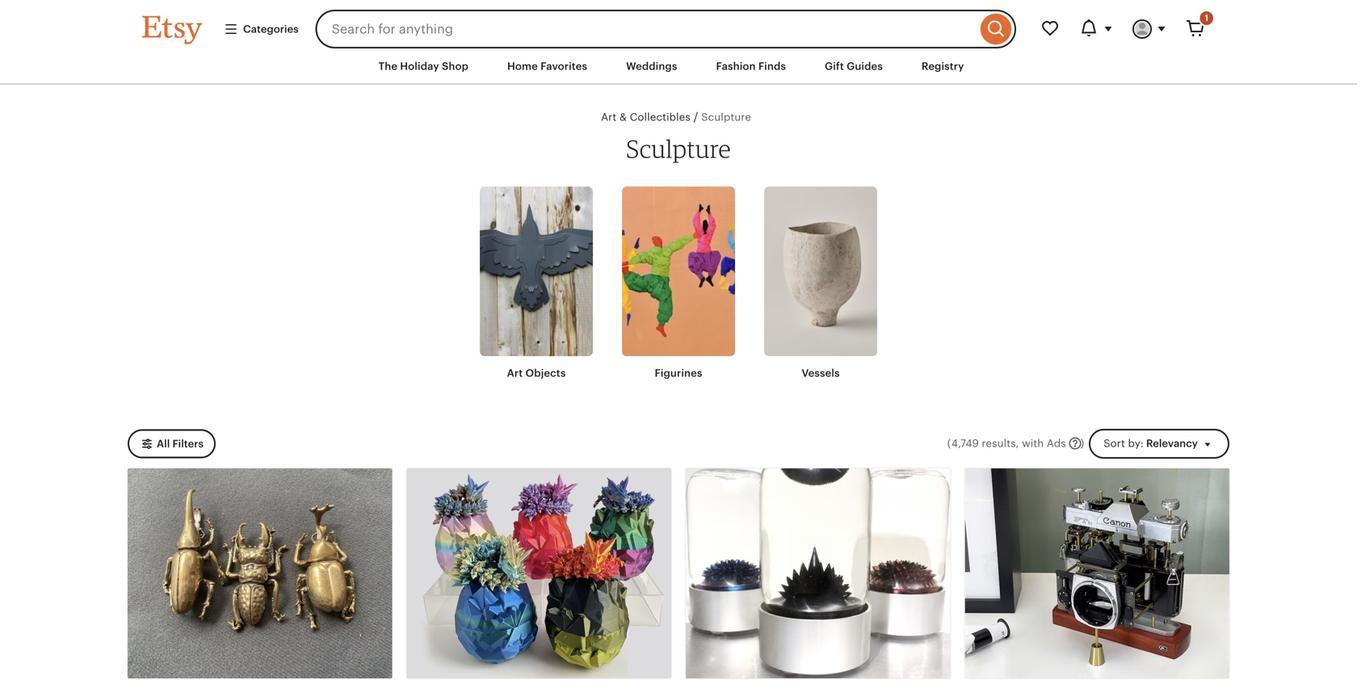Task type: describe. For each thing, give the bounding box(es) containing it.
objects
[[526, 367, 566, 379]]

(
[[948, 438, 951, 450]]

sort
[[1104, 438, 1126, 450]]

vessels
[[802, 367, 840, 379]]

gift guides link
[[813, 52, 895, 81]]

&
[[620, 111, 627, 123]]

( 4,749 results,
[[948, 438, 1020, 450]]

/
[[694, 110, 699, 123]]

with ads
[[1023, 438, 1067, 450]]

figurines link
[[622, 187, 736, 381]]

art for art & collectibles / sculpture
[[601, 111, 617, 123]]

Search for anything text field
[[316, 10, 977, 48]]

the holiday shop link
[[367, 52, 481, 81]]

results,
[[982, 438, 1020, 450]]

sculpture inside art & collectibles / sculpture
[[702, 111, 752, 123]]

art objects
[[507, 367, 566, 379]]

gift
[[825, 60, 845, 72]]

shop
[[442, 60, 469, 72]]

art & collectibles / sculpture
[[601, 110, 752, 123]]

none search field inside the categories banner
[[316, 10, 1017, 48]]

fashion finds
[[716, 60, 786, 72]]

3pcs brass  beetles bugs statue animal ornaments, cute garden ornament,antique desk tea pet living room ornaments table decor car decor image
[[128, 469, 392, 679]]

with
[[1023, 438, 1045, 450]]

holiday
[[400, 60, 439, 72]]

categories banner
[[113, 0, 1245, 48]]

home
[[508, 60, 538, 72]]

gift guides
[[825, 60, 883, 72]]

all
[[157, 438, 170, 450]]

sort by: relevancy
[[1104, 438, 1199, 450]]

spike ferrofluid magnetic display in black, red, blue or gold image
[[686, 469, 951, 679]]

home favorites
[[508, 60, 588, 72]]

art objects link
[[480, 187, 593, 381]]

by:
[[1129, 438, 1144, 450]]

menu bar containing the holiday shop
[[113, 48, 1245, 85]]

disassembled film camera | vintage camera | mechanical film camera | camera teardown | camera art decor | photographer gifts image
[[965, 469, 1230, 679]]



Task type: locate. For each thing, give the bounding box(es) containing it.
the
[[379, 60, 398, 72]]

0 vertical spatial sculpture
[[702, 111, 752, 123]]

weddings
[[627, 60, 678, 72]]

1 vertical spatial sculpture
[[626, 134, 732, 163]]

1 link
[[1177, 10, 1216, 48]]

art for art objects
[[507, 367, 523, 379]]

mystery dragon egg 3d printed 12 inches fidget toys christmas printing collection collectable gift thanksgiving decor fun kids game image
[[407, 469, 672, 679]]

None search field
[[316, 10, 1017, 48]]

art & collectibles link
[[601, 110, 691, 123]]

all filters
[[157, 438, 204, 450]]

the holiday shop
[[379, 60, 469, 72]]

sculpture right /
[[702, 111, 752, 123]]

art
[[601, 111, 617, 123], [507, 367, 523, 379]]

fashion finds link
[[704, 52, 799, 81]]

categories button
[[212, 14, 311, 44]]

favorites
[[541, 60, 588, 72]]

art left objects
[[507, 367, 523, 379]]

relevancy
[[1147, 438, 1199, 450]]

weddings link
[[614, 52, 690, 81]]

vessels link
[[765, 187, 878, 381]]

guides
[[847, 60, 883, 72]]

all filters button
[[128, 430, 216, 459]]

fashion
[[716, 60, 756, 72]]

home favorites link
[[495, 52, 600, 81]]

art left the "&"
[[601, 111, 617, 123]]

ads
[[1047, 438, 1067, 450]]

sculpture down art & collectibles / sculpture
[[626, 134, 732, 163]]

1 vertical spatial art
[[507, 367, 523, 379]]

0 horizontal spatial art
[[507, 367, 523, 379]]

collectibles
[[630, 111, 691, 123]]

registry
[[922, 60, 965, 72]]

finds
[[759, 60, 786, 72]]

0 vertical spatial art
[[601, 111, 617, 123]]

1
[[1205, 13, 1209, 23]]

registry link
[[910, 52, 977, 81]]

)
[[1081, 438, 1085, 450]]

figurines
[[655, 367, 703, 379]]

art inside art & collectibles / sculpture
[[601, 111, 617, 123]]

menu bar
[[113, 48, 1245, 85]]

filters
[[173, 438, 204, 450]]

sculpture
[[702, 111, 752, 123], [626, 134, 732, 163]]

4,749
[[952, 438, 979, 450]]

categories
[[243, 23, 299, 35]]

1 horizontal spatial art
[[601, 111, 617, 123]]



Task type: vqa. For each thing, say whether or not it's contained in the screenshot.
home
yes



